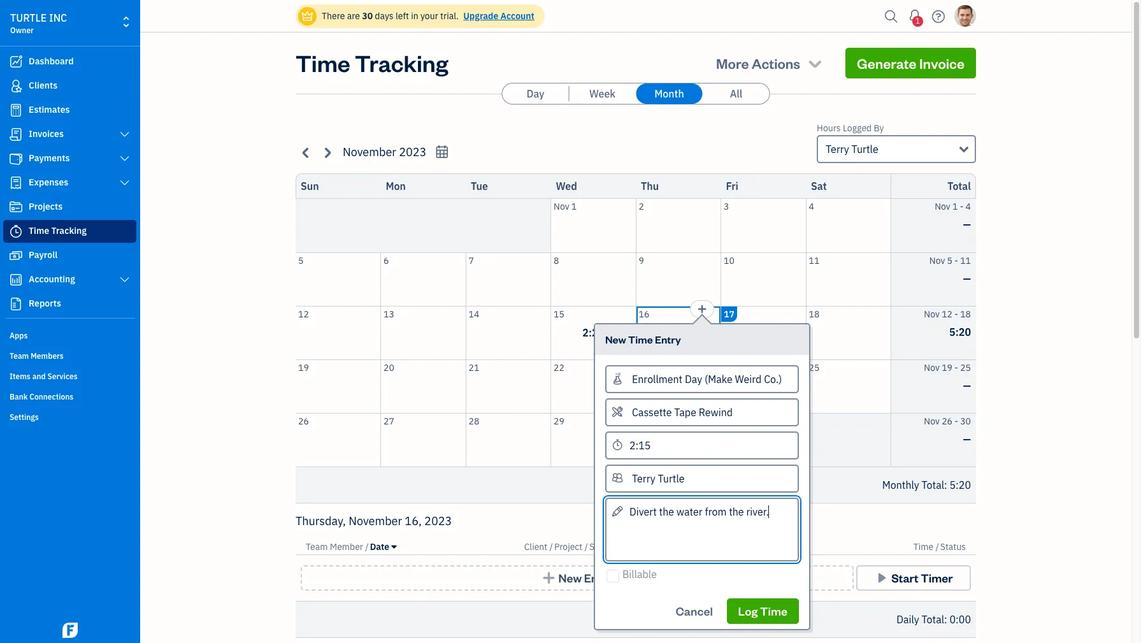 Task type: vqa. For each thing, say whether or not it's contained in the screenshot.
the — inside the Nov 26 - 30 —
yes



Task type: describe. For each thing, give the bounding box(es) containing it.
time / status
[[914, 541, 966, 553]]

time inside log time button
[[760, 604, 788, 618]]

20 button
[[381, 360, 466, 413]]

— for nov 5 - 11 —
[[963, 272, 971, 285]]

previous month image
[[299, 145, 314, 160]]

month
[[655, 87, 684, 100]]

30 button
[[636, 413, 721, 467]]

monthly
[[883, 479, 919, 491]]

turtle
[[852, 143, 879, 156]]

accounting link
[[3, 268, 136, 291]]

11 inside button
[[809, 255, 820, 266]]

month link
[[636, 83, 703, 104]]

- for nov 26 - 30 —
[[955, 415, 958, 427]]

actions
[[752, 54, 801, 72]]

0 vertical spatial total
[[948, 180, 971, 192]]

10
[[724, 255, 735, 266]]

— for nov 19 - 25 —
[[963, 379, 971, 392]]

payment image
[[8, 152, 24, 165]]

16 button
[[636, 306, 721, 359]]

main element
[[0, 0, 172, 643]]

- for nov 5 - 11 —
[[955, 255, 958, 266]]

Add a client or project text field
[[607, 366, 798, 392]]

clients
[[29, 80, 58, 91]]

14 button
[[466, 306, 551, 359]]

1 for nov 1 - 4 —
[[953, 201, 958, 212]]

chevron large down image
[[119, 154, 131, 164]]

0:00
[[950, 613, 971, 626]]

expense image
[[8, 177, 24, 189]]

12 inside button
[[298, 308, 309, 320]]

1 horizontal spatial time tracking
[[296, 48, 448, 78]]

are
[[347, 10, 360, 22]]

time inside time tracking link
[[29, 225, 49, 236]]

members
[[31, 351, 64, 361]]

time left status
[[914, 541, 934, 553]]

client
[[524, 541, 548, 553]]

5 button
[[296, 253, 380, 306]]

mon
[[386, 180, 406, 192]]

19 inside nov 19 - 25 —
[[942, 362, 953, 373]]

1 for nov 1
[[572, 201, 577, 212]]

11 inside nov 5 - 11 —
[[961, 255, 971, 266]]

time down there
[[296, 48, 350, 78]]

time down 16
[[628, 332, 653, 346]]

16
[[639, 308, 650, 320]]

4 inside nov 1 - 4 —
[[966, 201, 971, 212]]

0 horizontal spatial 30
[[362, 10, 373, 22]]

5 inside nov 5 - 11 —
[[947, 255, 953, 266]]

projects link
[[3, 196, 136, 219]]

expenses
[[29, 177, 68, 188]]

25 button
[[807, 360, 891, 413]]

chevron large down image for expenses
[[119, 178, 131, 188]]

fri
[[726, 180, 739, 192]]

2 5:20 from the top
[[950, 479, 971, 491]]

dashboard link
[[3, 50, 136, 73]]

bank connections link
[[3, 387, 136, 406]]

payments link
[[3, 147, 136, 170]]

4 / from the left
[[936, 541, 939, 553]]

25 inside button
[[809, 362, 820, 373]]

17
[[724, 308, 735, 320]]

3 button
[[721, 199, 806, 252]]

there
[[322, 10, 345, 22]]

time link
[[914, 541, 936, 553]]

upgrade account link
[[461, 10, 535, 22]]

date link
[[370, 541, 397, 553]]

connections
[[29, 392, 74, 402]]

play image
[[875, 572, 889, 584]]

14
[[469, 308, 479, 320]]

6 button
[[381, 253, 466, 306]]

choose a date image
[[435, 145, 450, 159]]

your
[[421, 10, 438, 22]]

items and services link
[[3, 366, 136, 386]]

daily
[[897, 613, 919, 626]]

invoice
[[920, 54, 965, 72]]

28
[[469, 415, 479, 427]]

go to help image
[[929, 7, 949, 26]]

2 button
[[636, 199, 721, 252]]

22 button
[[551, 360, 636, 413]]

tracking inside main element
[[51, 225, 87, 236]]

estimates
[[29, 104, 70, 115]]

project
[[554, 541, 583, 553]]

reports link
[[3, 293, 136, 315]]

status link
[[941, 541, 966, 553]]

new time entry
[[605, 332, 681, 346]]

28 button
[[466, 413, 551, 467]]

november 2023
[[343, 145, 427, 159]]

Add notes text field
[[605, 497, 799, 561]]

Add a service text field
[[607, 399, 798, 425]]

team members
[[10, 351, 64, 361]]

nov for nov 1
[[554, 201, 569, 212]]

thursday,
[[296, 514, 346, 528]]

13
[[384, 308, 394, 320]]

new for new entry
[[559, 570, 582, 585]]

upgrade
[[463, 10, 499, 22]]

payments
[[29, 152, 70, 164]]

23
[[639, 362, 650, 373]]

account
[[501, 10, 535, 22]]

day
[[527, 87, 545, 100]]

nov 5 - 11 —
[[930, 255, 971, 285]]

and
[[32, 372, 46, 381]]

sun
[[301, 180, 319, 192]]

29
[[554, 415, 565, 427]]

terry turtle
[[826, 143, 879, 156]]

freshbooks image
[[60, 623, 80, 638]]

- for nov 19 - 25 —
[[955, 362, 958, 373]]

10 button
[[721, 253, 806, 306]]

generate invoice
[[857, 54, 965, 72]]

16,
[[405, 514, 422, 528]]

daily total : 0:00
[[897, 613, 971, 626]]

cancel
[[676, 604, 713, 618]]

bank
[[10, 392, 28, 402]]

member
[[330, 541, 363, 553]]

8
[[554, 255, 559, 266]]

19 inside button
[[298, 362, 309, 373]]

log time button
[[727, 599, 799, 624]]

3 / from the left
[[585, 541, 588, 553]]

23 button
[[636, 360, 721, 413]]

1 button
[[905, 3, 925, 29]]

Add a team member text field
[[607, 466, 798, 491]]

11 button
[[807, 253, 891, 306]]

total for monthly total
[[922, 479, 945, 491]]

owner
[[10, 25, 34, 35]]

nov for nov 5 - 11 —
[[930, 255, 945, 266]]

nov for nov 12 - 18 5:20
[[924, 308, 940, 320]]

items and services
[[10, 372, 78, 381]]



Task type: locate. For each thing, give the bounding box(es) containing it.
2023 right the "16,"
[[425, 514, 452, 528]]

1 horizontal spatial tracking
[[355, 48, 448, 78]]

2 4 from the left
[[966, 201, 971, 212]]

new right plus image
[[559, 570, 582, 585]]

18 inside 18 button
[[809, 308, 820, 320]]

0 vertical spatial 5:20
[[950, 325, 971, 338]]

chevron large down image up reports link
[[119, 275, 131, 285]]

1 horizontal spatial 18
[[961, 308, 971, 320]]

— inside nov 26 - 30 —
[[963, 432, 971, 445]]

0 horizontal spatial entry
[[584, 570, 613, 585]]

5:20 down nov 26 - 30 —
[[950, 479, 971, 491]]

start timer button
[[857, 565, 971, 591]]

chevron large down image up chevron large down icon
[[119, 129, 131, 140]]

: for daily total
[[945, 613, 948, 626]]

nov 12 - 18 5:20
[[924, 308, 971, 338]]

—
[[963, 218, 971, 231], [963, 272, 971, 285], [963, 379, 971, 392], [963, 432, 971, 445]]

accounting
[[29, 273, 75, 285]]

1 vertical spatial entry
[[584, 570, 613, 585]]

tue
[[471, 180, 488, 192]]

1 / from the left
[[365, 541, 369, 553]]

26 button
[[296, 413, 380, 467]]

1 19 from the left
[[298, 362, 309, 373]]

3:00
[[753, 326, 774, 339]]

1 horizontal spatial 19
[[942, 362, 953, 373]]

0 vertical spatial chevron large down image
[[119, 129, 131, 140]]

1 5 from the left
[[298, 255, 304, 266]]

november right 'next month' image
[[343, 145, 396, 159]]

items
[[10, 372, 31, 381]]

2 : from the top
[[945, 613, 948, 626]]

1 horizontal spatial 11
[[961, 255, 971, 266]]

1 vertical spatial total
[[922, 479, 945, 491]]

team down apps
[[10, 351, 29, 361]]

cancel button
[[664, 599, 725, 624]]

0 vertical spatial entry
[[655, 332, 681, 346]]

1 horizontal spatial team
[[306, 541, 328, 553]]

30 down nov 19 - 25 —
[[961, 415, 971, 427]]

30
[[362, 10, 373, 22], [639, 415, 650, 427], [961, 415, 971, 427]]

0 horizontal spatial 25
[[809, 362, 820, 373]]

trial.
[[440, 10, 459, 22]]

Duration text field
[[605, 431, 799, 459]]

18 down nov 5 - 11 —
[[961, 308, 971, 320]]

12 down nov 5 - 11 —
[[942, 308, 953, 320]]

nov down nov 19 - 25 —
[[924, 415, 940, 427]]

nov inside nov 12 - 18 5:20
[[924, 308, 940, 320]]

chevron large down image down chevron large down icon
[[119, 178, 131, 188]]

27
[[384, 415, 394, 427]]

0 vertical spatial 2023
[[399, 145, 427, 159]]

- inside nov 26 - 30 —
[[955, 415, 958, 427]]

25 down nov 12 - 18 5:20
[[961, 362, 971, 373]]

time tracking
[[296, 48, 448, 78], [29, 225, 87, 236]]

/ left date
[[365, 541, 369, 553]]

1 vertical spatial 5:20
[[950, 479, 971, 491]]

nov 1
[[554, 201, 577, 212]]

estimate image
[[8, 104, 24, 117]]

30 inside nov 26 - 30 —
[[961, 415, 971, 427]]

turtle inc owner
[[10, 11, 67, 35]]

log
[[738, 604, 758, 618]]

time tracking inside main element
[[29, 225, 87, 236]]

by
[[874, 122, 884, 134]]

1 vertical spatial 2023
[[425, 514, 452, 528]]

total up nov 1 - 4 —
[[948, 180, 971, 192]]

status
[[941, 541, 966, 553]]

settings link
[[3, 407, 136, 426]]

log time
[[738, 604, 788, 618]]

- inside nov 12 - 18 5:20
[[955, 308, 958, 320]]

time tracking down days
[[296, 48, 448, 78]]

2 18 from the left
[[961, 308, 971, 320]]

2 vertical spatial total
[[922, 613, 945, 626]]

/ left status
[[936, 541, 939, 553]]

21 button
[[466, 360, 551, 413]]

nov for nov 19 - 25 —
[[924, 362, 940, 373]]

new entry
[[559, 570, 613, 585]]

29 button
[[551, 413, 636, 467]]

3 — from the top
[[963, 379, 971, 392]]

19
[[298, 362, 309, 373], [942, 362, 953, 373]]

21
[[469, 362, 479, 373]]

30 down 23 button
[[639, 415, 650, 427]]

25 down 18 button
[[809, 362, 820, 373]]

2 horizontal spatial 30
[[961, 415, 971, 427]]

november up date
[[349, 514, 402, 528]]

1 11 from the left
[[809, 255, 820, 266]]

1 left go to help image
[[916, 16, 920, 25]]

1 down the wed
[[572, 201, 577, 212]]

2 19 from the left
[[942, 362, 953, 373]]

8 button
[[551, 253, 636, 306]]

1 5:20 from the top
[[950, 325, 971, 338]]

12 button
[[296, 306, 380, 359]]

nov down the wed
[[554, 201, 569, 212]]

chevron large down image for accounting
[[119, 275, 131, 285]]

team member /
[[306, 541, 369, 553]]

inc
[[49, 11, 67, 24]]

client / project / service
[[524, 541, 619, 553]]

26 down 19 button
[[298, 415, 309, 427]]

nov inside button
[[554, 201, 569, 212]]

4 button
[[807, 199, 891, 252]]

nov down nov 12 - 18 5:20
[[924, 362, 940, 373]]

in
[[411, 10, 419, 22]]

1 chevron large down image from the top
[[119, 129, 131, 140]]

4
[[809, 201, 814, 212], [966, 201, 971, 212]]

nov for nov 1 - 4 —
[[935, 201, 951, 212]]

nov inside nov 26 - 30 —
[[924, 415, 940, 427]]

chevron large down image for invoices
[[119, 129, 131, 140]]

1 : from the top
[[945, 479, 948, 491]]

— up nov 26 - 30 —
[[963, 379, 971, 392]]

0 vertical spatial new
[[605, 332, 626, 346]]

0 horizontal spatial team
[[10, 351, 29, 361]]

3 chevron large down image from the top
[[119, 275, 131, 285]]

1 horizontal spatial 4
[[966, 201, 971, 212]]

search image
[[881, 7, 902, 26]]

12 inside nov 12 - 18 5:20
[[942, 308, 953, 320]]

plus image
[[542, 572, 556, 584]]

- inside nov 5 - 11 —
[[955, 255, 958, 266]]

clients link
[[3, 75, 136, 98]]

1 inside button
[[572, 201, 577, 212]]

2 11 from the left
[[961, 255, 971, 266]]

2 horizontal spatial 1
[[953, 201, 958, 212]]

1 vertical spatial new
[[559, 570, 582, 585]]

all
[[730, 87, 743, 100]]

nov inside nov 5 - 11 —
[[930, 255, 945, 266]]

— inside nov 19 - 25 —
[[963, 379, 971, 392]]

service link
[[590, 541, 621, 553]]

0 vertical spatial time tracking
[[296, 48, 448, 78]]

time tracking down projects link
[[29, 225, 87, 236]]

new inside button
[[559, 570, 582, 585]]

1 12 from the left
[[298, 308, 309, 320]]

1 horizontal spatial 1
[[916, 16, 920, 25]]

services
[[47, 372, 78, 381]]

time right log
[[760, 604, 788, 618]]

payroll
[[29, 249, 58, 261]]

1 horizontal spatial 5
[[947, 255, 953, 266]]

2 26 from the left
[[942, 415, 953, 427]]

nov 1 - 4 —
[[935, 201, 971, 231]]

1 26 from the left
[[298, 415, 309, 427]]

30 inside button
[[639, 415, 650, 427]]

— up monthly total : 5:20
[[963, 432, 971, 445]]

0 horizontal spatial 26
[[298, 415, 309, 427]]

15
[[554, 308, 565, 320]]

: for monthly total
[[945, 479, 948, 491]]

7 button
[[466, 253, 551, 306]]

nov down nov 5 - 11 —
[[924, 308, 940, 320]]

1 vertical spatial time tracking
[[29, 225, 87, 236]]

5:20 inside nov 12 - 18 5:20
[[950, 325, 971, 338]]

next month image
[[320, 145, 335, 160]]

— for nov 26 - 30 —
[[963, 432, 971, 445]]

team down thursday,
[[306, 541, 328, 553]]

12 down 5 button
[[298, 308, 309, 320]]

1 horizontal spatial 26
[[942, 415, 953, 427]]

monthly total : 5:20
[[883, 479, 971, 491]]

chevron large down image inside accounting link
[[119, 275, 131, 285]]

0 horizontal spatial new
[[559, 570, 582, 585]]

5 inside button
[[298, 255, 304, 266]]

0 vertical spatial team
[[10, 351, 29, 361]]

money image
[[8, 249, 24, 262]]

nov down nov 1 - 4 —
[[930, 255, 945, 266]]

19 down 12 button
[[298, 362, 309, 373]]

1 horizontal spatial 30
[[639, 415, 650, 427]]

new for new time entry
[[605, 332, 626, 346]]

1 inside dropdown button
[[916, 16, 920, 25]]

2 25 from the left
[[961, 362, 971, 373]]

nov up nov 5 - 11 —
[[935, 201, 951, 212]]

11 down nov 1 - 4 —
[[961, 255, 971, 266]]

- for nov 1 - 4 —
[[960, 201, 964, 212]]

1 vertical spatial november
[[349, 514, 402, 528]]

tracking
[[355, 48, 448, 78], [51, 225, 87, 236]]

chevron large down image
[[119, 129, 131, 140], [119, 178, 131, 188], [119, 275, 131, 285]]

timer image
[[8, 225, 24, 238]]

project image
[[8, 201, 24, 214]]

0 horizontal spatial 5
[[298, 255, 304, 266]]

4 — from the top
[[963, 432, 971, 445]]

crown image
[[301, 9, 314, 23]]

time right timer icon
[[29, 225, 49, 236]]

1 vertical spatial team
[[306, 541, 328, 553]]

25 inside nov 19 - 25 —
[[961, 362, 971, 373]]

30 right are
[[362, 10, 373, 22]]

add a time entry image
[[697, 301, 707, 316]]

total right daily
[[922, 613, 945, 626]]

1 vertical spatial chevron large down image
[[119, 178, 131, 188]]

1 4 from the left
[[809, 201, 814, 212]]

24
[[724, 362, 735, 373]]

— inside nov 5 - 11 —
[[963, 272, 971, 285]]

invoices
[[29, 128, 64, 140]]

: left 0:00
[[945, 613, 948, 626]]

chart image
[[8, 273, 24, 286]]

: right monthly
[[945, 479, 948, 491]]

26 down nov 19 - 25 —
[[942, 415, 953, 427]]

1 horizontal spatial 25
[[961, 362, 971, 373]]

19 down nov 12 - 18 5:20
[[942, 362, 953, 373]]

tracking down projects link
[[51, 225, 87, 236]]

there are 30 days left in your trial. upgrade account
[[322, 10, 535, 22]]

nov 19 - 25 —
[[924, 362, 971, 392]]

11
[[809, 255, 820, 266], [961, 255, 971, 266]]

2 12 from the left
[[942, 308, 953, 320]]

hours
[[817, 122, 841, 134]]

0 horizontal spatial 19
[[298, 362, 309, 373]]

chevron large down image inside invoices link
[[119, 129, 131, 140]]

11 down '4' button
[[809, 255, 820, 266]]

team inside main element
[[10, 351, 29, 361]]

26 inside nov 26 - 30 —
[[942, 415, 953, 427]]

2 5 from the left
[[947, 255, 953, 266]]

25
[[809, 362, 820, 373], [961, 362, 971, 373]]

0 vertical spatial tracking
[[355, 48, 448, 78]]

5:20 up nov 19 - 25 —
[[950, 325, 971, 338]]

wed
[[556, 180, 577, 192]]

1 horizontal spatial 12
[[942, 308, 953, 320]]

18 down '11' button
[[809, 308, 820, 320]]

2023 left choose a date image
[[399, 145, 427, 159]]

9 button
[[636, 253, 721, 306]]

/ left service
[[585, 541, 588, 553]]

-
[[960, 201, 964, 212], [955, 255, 958, 266], [955, 308, 958, 320], [955, 362, 958, 373], [955, 415, 958, 427]]

24 button
[[721, 360, 806, 413]]

all link
[[703, 83, 770, 104]]

team members link
[[3, 346, 136, 365]]

chevron large down image inside expenses link
[[119, 178, 131, 188]]

invoice image
[[8, 128, 24, 141]]

3
[[724, 201, 729, 212]]

report image
[[8, 298, 24, 310]]

caretdown image
[[392, 542, 397, 552]]

client image
[[8, 80, 24, 92]]

nov inside nov 19 - 25 —
[[924, 362, 940, 373]]

total right monthly
[[922, 479, 945, 491]]

apps link
[[3, 326, 136, 345]]

2 vertical spatial chevron large down image
[[119, 275, 131, 285]]

1 vertical spatial :
[[945, 613, 948, 626]]

4 inside button
[[809, 201, 814, 212]]

more
[[716, 54, 749, 72]]

service
[[590, 541, 619, 553]]

0 horizontal spatial 4
[[809, 201, 814, 212]]

7
[[469, 255, 474, 266]]

- inside nov 1 - 4 —
[[960, 201, 964, 212]]

turtle
[[10, 11, 47, 24]]

12
[[298, 308, 309, 320], [942, 308, 953, 320]]

chevrondown image
[[806, 54, 824, 72]]

1 inside nov 1 - 4 —
[[953, 201, 958, 212]]

— for nov 1 - 4 —
[[963, 218, 971, 231]]

day link
[[503, 83, 569, 104]]

/ right client on the left bottom of the page
[[550, 541, 553, 553]]

project link
[[554, 541, 585, 553]]

0 horizontal spatial 11
[[809, 255, 820, 266]]

— up nov 5 - 11 —
[[963, 218, 971, 231]]

0 horizontal spatial 1
[[572, 201, 577, 212]]

week
[[590, 87, 616, 100]]

1 horizontal spatial new
[[605, 332, 626, 346]]

0 horizontal spatial 12
[[298, 308, 309, 320]]

team for team members
[[10, 351, 29, 361]]

2 chevron large down image from the top
[[119, 178, 131, 188]]

1 18 from the left
[[809, 308, 820, 320]]

1 up nov 5 - 11 —
[[953, 201, 958, 212]]

start
[[892, 570, 919, 585]]

0 horizontal spatial tracking
[[51, 225, 87, 236]]

new right '2:20'
[[605, 332, 626, 346]]

1 — from the top
[[963, 218, 971, 231]]

- for nov 12 - 18 5:20
[[955, 308, 958, 320]]

total for daily total
[[922, 613, 945, 626]]

26 inside button
[[298, 415, 309, 427]]

0 vertical spatial november
[[343, 145, 396, 159]]

expenses link
[[3, 171, 136, 194]]

2 / from the left
[[550, 541, 553, 553]]

tracking down left
[[355, 48, 448, 78]]

entry inside button
[[584, 570, 613, 585]]

— up nov 12 - 18 5:20
[[963, 272, 971, 285]]

0 vertical spatial :
[[945, 479, 948, 491]]

nov inside nov 1 - 4 —
[[935, 201, 951, 212]]

2:20
[[583, 326, 604, 339]]

1 horizontal spatial entry
[[655, 332, 681, 346]]

0 horizontal spatial 18
[[809, 308, 820, 320]]

0 horizontal spatial time tracking
[[29, 225, 87, 236]]

2 — from the top
[[963, 272, 971, 285]]

team for team member /
[[306, 541, 328, 553]]

- inside nov 19 - 25 —
[[955, 362, 958, 373]]

nov for nov 26 - 30 —
[[924, 415, 940, 427]]

— inside nov 1 - 4 —
[[963, 218, 971, 231]]

dashboard image
[[8, 55, 24, 68]]

1 25 from the left
[[809, 362, 820, 373]]

13 button
[[381, 306, 466, 359]]

time tracking link
[[3, 220, 136, 243]]

18 inside nov 12 - 18 5:20
[[961, 308, 971, 320]]

1 vertical spatial tracking
[[51, 225, 87, 236]]



